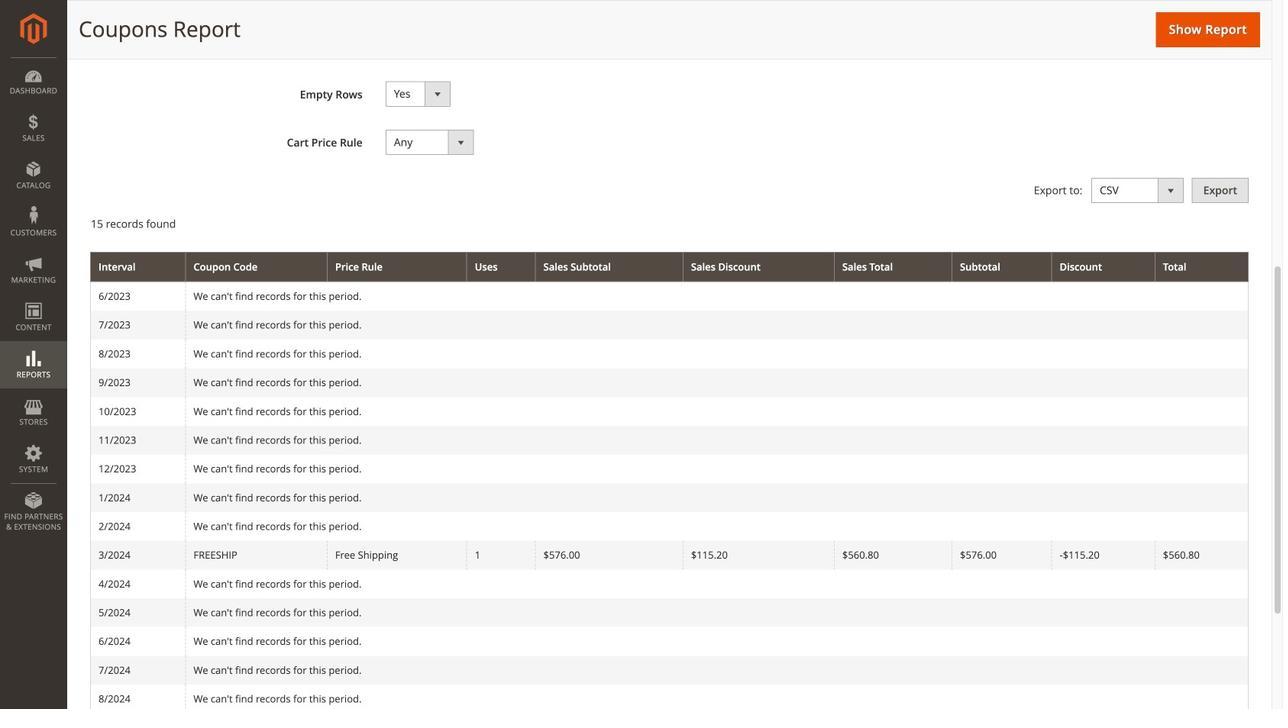 Task type: vqa. For each thing, say whether or not it's contained in the screenshot.
THE "MAGENTO ADMIN PANEL" image
yes



Task type: describe. For each thing, give the bounding box(es) containing it.
magento admin panel image
[[20, 13, 47, 44]]



Task type: locate. For each thing, give the bounding box(es) containing it.
menu bar
[[0, 57, 67, 540]]



